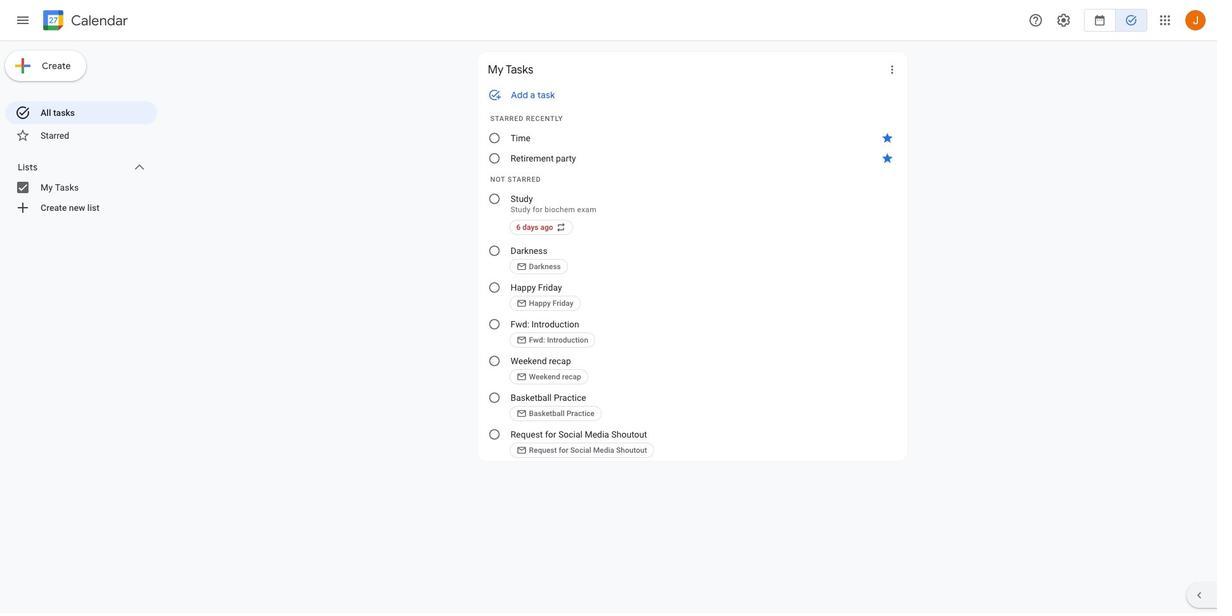 Task type: locate. For each thing, give the bounding box(es) containing it.
heading inside calendar element
[[68, 13, 128, 28]]

heading
[[68, 13, 128, 28]]

settings menu image
[[1056, 13, 1071, 28]]

tasks sidebar image
[[15, 13, 30, 28]]

support menu image
[[1028, 13, 1043, 28]]



Task type: describe. For each thing, give the bounding box(es) containing it.
calendar element
[[41, 8, 128, 35]]



Task type: vqa. For each thing, say whether or not it's contained in the screenshot.
Settings Menu image
yes



